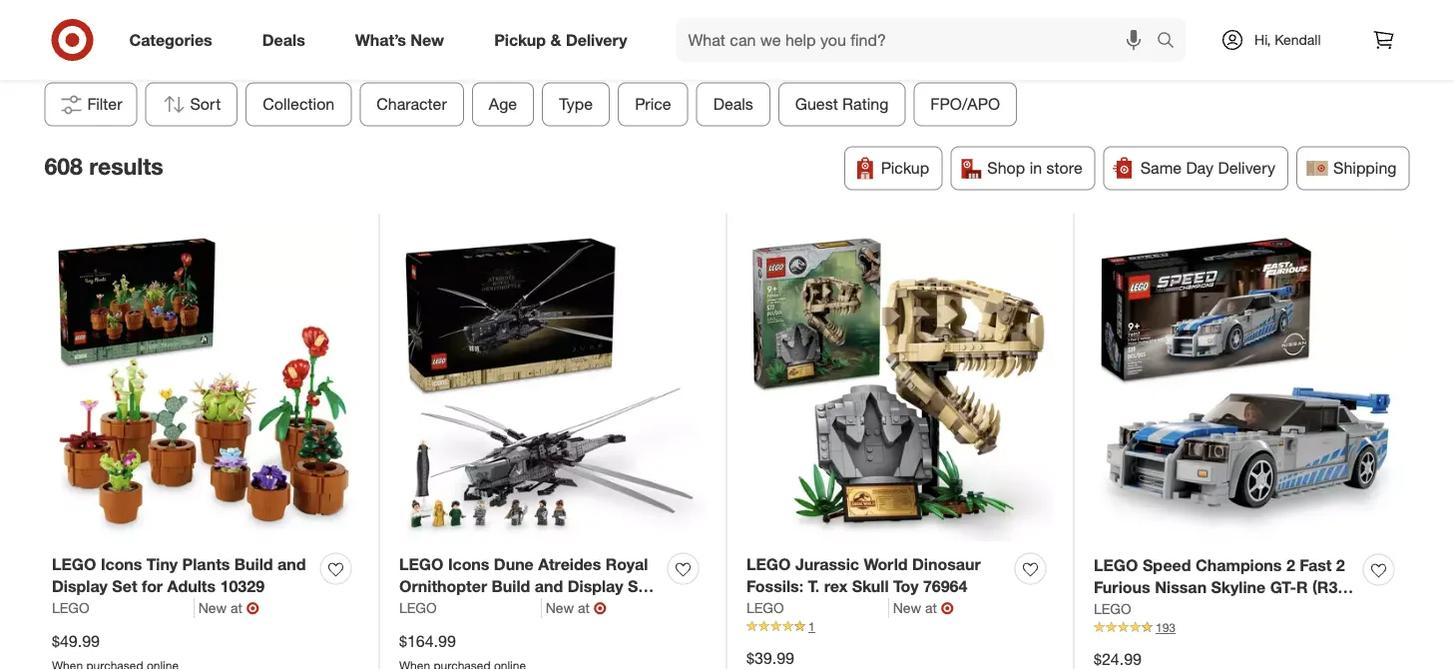 Task type: vqa. For each thing, say whether or not it's contained in the screenshot.
ideas in Bringing The Latest Trends And Ideas To Life.
no



Task type: locate. For each thing, give the bounding box(es) containing it.
and inside lego icons tiny plants build and display set for adults 10329
[[277, 554, 306, 574]]

¬ for adults
[[246, 598, 259, 618]]

set inside lego icons tiny plants build and display set for adults 10329
[[112, 577, 137, 596]]

¬ down 10329
[[246, 598, 259, 618]]

4 © from the left
[[870, 33, 876, 41]]

guest rating
[[796, 94, 889, 114]]

lego inside lego icons dune atreides royal ornithopter build and display set 10327
[[399, 554, 444, 574]]

and right plants
[[277, 554, 306, 574]]

0 vertical spatial deals
[[262, 30, 305, 49]]

new at ¬ down toy
[[893, 598, 954, 618]]

lego icons tiny plants build and display set for adults 10329 image
[[52, 233, 359, 541], [52, 233, 359, 541]]

0 horizontal spatial display
[[52, 577, 108, 596]]

1 horizontal spatial deals
[[714, 94, 754, 114]]

2 set from the left
[[628, 577, 653, 596]]

world
[[864, 554, 908, 574]]

lego link down ornithopter
[[399, 598, 542, 618]]

&™ right group
[[649, 32, 663, 47]]

2 at from the left
[[578, 599, 590, 617]]

2
[[1287, 555, 1296, 574], [1337, 555, 1346, 574]]

1 horizontal spatial new at ¬
[[546, 598, 607, 618]]

display
[[52, 577, 108, 596], [568, 577, 624, 596]]

2 horizontal spatial new at ¬
[[893, 598, 954, 618]]

1 vertical spatial build
[[492, 577, 530, 596]]

at down 76964 on the bottom of page
[[926, 599, 937, 617]]

at down the atreides
[[578, 599, 590, 617]]

tiny
[[147, 554, 178, 574]]

193 link
[[1094, 619, 1403, 637]]

lego icons dune atreides royal ornithopter build and display set 10327
[[399, 554, 653, 619]]

© right the ltd.
[[741, 33, 747, 41]]

set down royal
[[628, 577, 653, 596]]

what's new
[[355, 30, 445, 49]]

1 &™ from the left
[[649, 32, 663, 47]]

0 horizontal spatial and
[[277, 554, 306, 574]]

1 horizontal spatial delivery
[[1219, 158, 1276, 178]]

1 vertical spatial deals
[[714, 94, 754, 114]]

1 set from the left
[[112, 577, 137, 596]]

at
[[231, 599, 242, 617], [578, 599, 590, 617], [926, 599, 937, 617]]

1 at from the left
[[231, 599, 242, 617]]

lego jurassic world dinosaur fossils: t. rex skull toy 76964 image
[[747, 233, 1054, 541], [747, 233, 1054, 541]]

r
[[1297, 578, 1309, 597]]

1 vertical spatial pickup
[[882, 158, 930, 178]]

dinosaur
[[913, 554, 981, 574]]

pickup & delivery
[[494, 30, 628, 49]]

search
[[1148, 32, 1196, 51]]

1 horizontal spatial 2023
[[876, 32, 903, 47]]

lego for lego 'link' related to display
[[52, 599, 89, 617]]

lego link down for
[[52, 598, 194, 618]]

2 2023 from the left
[[876, 32, 903, 47]]

icons inside lego icons dune atreides royal ornithopter build and display set 10327
[[448, 554, 490, 574]]

delivery for same day delivery
[[1219, 158, 1276, 178]]

collection
[[263, 94, 335, 114]]

lego link for rex
[[747, 598, 889, 618]]

lego link
[[52, 598, 194, 618], [399, 598, 542, 618], [747, 598, 889, 618], [1094, 599, 1132, 619]]

new at ¬
[[198, 598, 259, 618], [546, 598, 607, 618], [893, 598, 954, 618]]

jurassic
[[796, 554, 860, 574]]

set left for
[[112, 577, 137, 596]]

build up 10329
[[234, 554, 273, 574]]

10327
[[399, 600, 444, 619]]

1 ¬ from the left
[[246, 598, 259, 618]]

toy
[[894, 577, 919, 596]]

2 © from the left
[[741, 33, 747, 41]]

same
[[1141, 158, 1182, 178]]

lego for lego 'link' associated with build
[[399, 599, 437, 617]]

lego for lego jurassic world dinosaur fossils: t. rex skull toy 76964
[[747, 554, 791, 574]]

rating
[[843, 94, 889, 114]]

new for lego icons tiny plants build and display set for adults 10329
[[198, 599, 227, 617]]

new for lego jurassic world dinosaur fossils: t. rex skull toy 76964
[[893, 599, 922, 617]]

new up 1 link in the bottom of the page
[[893, 599, 922, 617]]

and
[[277, 554, 306, 574], [535, 577, 563, 596]]

and down the atreides
[[535, 577, 563, 596]]

age
[[489, 94, 518, 114]]

same day delivery
[[1141, 158, 1276, 178]]

1 horizontal spatial &™
[[747, 32, 761, 47]]

delivery inside button
[[1219, 158, 1276, 178]]

1 horizontal spatial at
[[578, 599, 590, 617]]

$49.99
[[52, 632, 100, 651]]

¬ down 76964 on the bottom of page
[[941, 598, 954, 618]]

lego inside lego icons tiny plants build and display set for adults 10329
[[52, 554, 96, 574]]

1 display from the left
[[52, 577, 108, 596]]

ornithopter
[[399, 577, 487, 596]]

pickup down rating
[[882, 158, 930, 178]]

deals
[[262, 30, 305, 49], [714, 94, 754, 114]]

76964
[[924, 577, 968, 596]]

deals down the ltd.
[[714, 94, 754, 114]]

©
[[515, 33, 520, 41], [741, 33, 747, 41], [827, 33, 833, 41], [870, 33, 876, 41]]

© right disney
[[870, 33, 876, 41]]

icons up for
[[101, 554, 142, 574]]

1 icons from the left
[[101, 554, 142, 574]]

2 up (r34)
[[1337, 555, 1346, 574]]

pickup button
[[845, 146, 943, 190]]

0 vertical spatial and
[[277, 554, 306, 574]]

new at ¬ for adults
[[198, 598, 259, 618]]

1 vertical spatial and
[[535, 577, 563, 596]]

plants
[[182, 554, 230, 574]]

lego speed champions 2 fast 2 furious nissan skyline gt-r (r34) 76917 image
[[1094, 233, 1403, 542], [1094, 233, 1403, 542]]

deals for deals button
[[714, 94, 754, 114]]

1 horizontal spatial and
[[535, 577, 563, 596]]

© left the "&"
[[515, 33, 520, 41]]

display down the atreides
[[568, 577, 624, 596]]

new at ¬ down 10329
[[198, 598, 259, 618]]

2 display from the left
[[568, 577, 624, 596]]

lego for lego speed champions 2 fast 2 furious nissan skyline gt-r (r34) 76917
[[1094, 555, 1139, 574]]

0 horizontal spatial 2
[[1287, 555, 1296, 574]]

delivery
[[566, 30, 628, 49], [1219, 158, 1276, 178]]

0 vertical spatial delivery
[[566, 30, 628, 49]]

3 at from the left
[[926, 599, 937, 617]]

shop in store button
[[951, 146, 1096, 190]]

display inside lego icons dune atreides royal ornithopter build and display set 10327
[[568, 577, 624, 596]]

delivery for pickup & delivery
[[566, 30, 628, 49]]

0 horizontal spatial build
[[234, 554, 273, 574]]

icons up ornithopter
[[448, 554, 490, 574]]

build down dune
[[492, 577, 530, 596]]

lucasfilm
[[667, 32, 715, 47]]

lego icons dune atreides royal ornithopter build and display set 10327 link
[[399, 553, 660, 619]]

guest rating button
[[779, 82, 906, 126]]

1 horizontal spatial icons
[[448, 554, 490, 574]]

kendall
[[1275, 31, 1322, 48]]

2023
[[520, 32, 547, 47], [876, 32, 903, 47]]

2023 left marvel
[[876, 32, 903, 47]]

deals up collection
[[262, 30, 305, 49]]

lego for lego 'link' below furious
[[1094, 600, 1132, 618]]

build inside lego icons tiny plants build and display set for adults 10329
[[234, 554, 273, 574]]

1 © from the left
[[515, 33, 520, 41]]

new down the atreides
[[546, 599, 574, 617]]

set
[[112, 577, 137, 596], [628, 577, 653, 596]]

&™ right the ltd.
[[747, 32, 761, 47]]

0 horizontal spatial pickup
[[494, 30, 546, 49]]

display up $49.99
[[52, 577, 108, 596]]

pickup
[[494, 30, 546, 49], [882, 158, 930, 178]]

3 new at ¬ from the left
[[893, 598, 954, 618]]

0 horizontal spatial ¬
[[246, 598, 259, 618]]

shop
[[988, 158, 1026, 178]]

lego icons tiny plants build and display set for adults 10329
[[52, 554, 306, 596]]

2 up gt-
[[1287, 555, 1296, 574]]

wbei.
[[764, 32, 795, 47]]

1 horizontal spatial set
[[628, 577, 653, 596]]

0 horizontal spatial delivery
[[566, 30, 628, 49]]

deals link
[[245, 18, 330, 62]]

1 vertical spatial delivery
[[1219, 158, 1276, 178]]

guest
[[796, 94, 839, 114]]

shop in store
[[988, 158, 1083, 178]]

2023 left the "&"
[[520, 32, 547, 47]]

1 new at ¬ from the left
[[198, 598, 259, 618]]

1 horizontal spatial display
[[568, 577, 624, 596]]

fpo/apo
[[931, 94, 1001, 114]]

same day delivery button
[[1104, 146, 1289, 190]]

build inside lego icons dune atreides royal ornithopter build and display set 10327
[[492, 577, 530, 596]]

1 horizontal spatial 2
[[1337, 555, 1346, 574]]

pickup for pickup
[[882, 158, 930, 178]]

lego link for display
[[52, 598, 194, 618]]

delivery right the "&"
[[566, 30, 628, 49]]

lego link for build
[[399, 598, 542, 618]]

results
[[89, 152, 163, 180]]

1 horizontal spatial build
[[492, 577, 530, 596]]

age button
[[472, 82, 534, 126]]

3 ¬ from the left
[[941, 598, 954, 618]]

0 horizontal spatial set
[[112, 577, 137, 596]]

build
[[234, 554, 273, 574], [492, 577, 530, 596]]

0 horizontal spatial new at ¬
[[198, 598, 259, 618]]

lego inside lego jurassic world dinosaur fossils: t. rex skull toy 76964
[[747, 554, 791, 574]]

1
[[809, 619, 816, 634]]

lego inside lego speed champions 2 fast 2 furious nissan skyline gt-r (r34) 76917
[[1094, 555, 1139, 574]]

new down adults
[[198, 599, 227, 617]]

at down 10329
[[231, 599, 242, 617]]

skull
[[853, 577, 889, 596]]

lego icons dune atreides royal ornithopter build and display set 10327 image
[[399, 233, 707, 541], [399, 233, 707, 541]]

new at ¬ for set
[[546, 598, 607, 618]]

display inside lego icons tiny plants build and display set for adults 10329
[[52, 577, 108, 596]]

2 new at ¬ from the left
[[546, 598, 607, 618]]

new
[[411, 30, 445, 49], [198, 599, 227, 617], [546, 599, 574, 617], [893, 599, 922, 617]]

608 results
[[44, 152, 163, 180]]

pickup inside button
[[882, 158, 930, 178]]

© 2023 the lego group &™ lucasfilm ltd. © &™ wbei. (s23) © disney © 2023 marvel
[[515, 32, 940, 47]]

delivery right day at top
[[1219, 158, 1276, 178]]

1 horizontal spatial pickup
[[882, 158, 930, 178]]

2 horizontal spatial ¬
[[941, 598, 954, 618]]

0 horizontal spatial deals
[[262, 30, 305, 49]]

in
[[1030, 158, 1043, 178]]

0 horizontal spatial icons
[[101, 554, 142, 574]]

lego link up 1
[[747, 598, 889, 618]]

0 vertical spatial pickup
[[494, 30, 546, 49]]

1 horizontal spatial ¬
[[594, 598, 607, 618]]

0 horizontal spatial at
[[231, 599, 242, 617]]

icons inside lego icons tiny plants build and display set for adults 10329
[[101, 554, 142, 574]]

pickup left the "&"
[[494, 30, 546, 49]]

0 horizontal spatial &™
[[649, 32, 663, 47]]

© right (s23)
[[827, 33, 833, 41]]

2 horizontal spatial at
[[926, 599, 937, 617]]

store
[[1047, 158, 1083, 178]]

at for 76964
[[926, 599, 937, 617]]

0 horizontal spatial 2023
[[520, 32, 547, 47]]

t.
[[808, 577, 820, 596]]

0 vertical spatial build
[[234, 554, 273, 574]]

¬ down royal
[[594, 598, 607, 618]]

deals inside button
[[714, 94, 754, 114]]

&
[[551, 30, 562, 49]]

2 &™ from the left
[[747, 32, 761, 47]]

new at ¬ down the atreides
[[546, 598, 607, 618]]

2 icons from the left
[[448, 554, 490, 574]]

¬
[[246, 598, 259, 618], [594, 598, 607, 618], [941, 598, 954, 618]]

$24.99
[[1094, 650, 1142, 669]]

2 ¬ from the left
[[594, 598, 607, 618]]

lego link down furious
[[1094, 599, 1132, 619]]



Task type: describe. For each thing, give the bounding box(es) containing it.
furious
[[1094, 578, 1151, 597]]

shipping
[[1334, 158, 1398, 178]]

lego for lego icons tiny plants build and display set for adults 10329
[[52, 554, 96, 574]]

set inside lego icons dune atreides royal ornithopter build and display set 10327
[[628, 577, 653, 596]]

categories link
[[112, 18, 237, 62]]

adults
[[167, 577, 216, 596]]

dune
[[494, 554, 534, 574]]

ltd.
[[719, 32, 738, 47]]

1 link
[[747, 618, 1054, 636]]

marvel
[[906, 32, 940, 47]]

hi,
[[1255, 31, 1272, 48]]

skyline
[[1212, 578, 1266, 597]]

champions
[[1196, 555, 1283, 574]]

fast
[[1300, 555, 1332, 574]]

$39.99
[[747, 649, 795, 668]]

1 2 from the left
[[1287, 555, 1296, 574]]

What can we help you find? suggestions appear below search field
[[677, 18, 1162, 62]]

lego speed champions 2 fast 2 furious nissan skyline gt-r (r34) 76917 link
[[1094, 554, 1356, 620]]

character
[[377, 94, 447, 114]]

day
[[1187, 158, 1214, 178]]

(s23)
[[799, 32, 823, 47]]

filter button
[[44, 82, 137, 126]]

price
[[635, 94, 672, 114]]

type
[[559, 94, 593, 114]]

search button
[[1148, 18, 1196, 66]]

icons for display
[[101, 554, 142, 574]]

group
[[608, 32, 640, 47]]

at for adults
[[231, 599, 242, 617]]

new right what's on the left of the page
[[411, 30, 445, 49]]

sort
[[190, 94, 221, 114]]

filter
[[87, 94, 122, 114]]

lego jurassic world dinosaur fossils: t. rex skull toy 76964 link
[[747, 553, 1008, 598]]

10329
[[220, 577, 265, 596]]

collection button
[[246, 82, 352, 126]]

new at ¬ for 76964
[[893, 598, 954, 618]]

deals for deals link
[[262, 30, 305, 49]]

lego for lego 'link' corresponding to rex
[[747, 599, 784, 617]]

nissan
[[1155, 578, 1207, 597]]

royal
[[606, 554, 648, 574]]

lego for lego icons dune atreides royal ornithopter build and display set 10327
[[399, 554, 444, 574]]

what's
[[355, 30, 406, 49]]

lego icons tiny plants build and display set for adults 10329 link
[[52, 553, 313, 598]]

3 © from the left
[[827, 33, 833, 41]]

for
[[142, 577, 163, 596]]

76917
[[1094, 601, 1139, 620]]

193
[[1156, 620, 1176, 635]]

categories
[[129, 30, 212, 49]]

rex
[[825, 577, 848, 596]]

new for lego icons dune atreides royal ornithopter build and display set 10327
[[546, 599, 574, 617]]

shipping button
[[1297, 146, 1410, 190]]

¬ for 76964
[[941, 598, 954, 618]]

deals button
[[697, 82, 771, 126]]

$164.99
[[399, 632, 456, 651]]

pickup for pickup & delivery
[[494, 30, 546, 49]]

at for set
[[578, 599, 590, 617]]

type button
[[542, 82, 610, 126]]

lego jurassic world dinosaur fossils: t. rex skull toy 76964
[[747, 554, 981, 596]]

hi, kendall
[[1255, 31, 1322, 48]]

icons for build
[[448, 554, 490, 574]]

speed
[[1143, 555, 1192, 574]]

¬ for set
[[594, 598, 607, 618]]

and inside lego icons dune atreides royal ornithopter build and display set 10327
[[535, 577, 563, 596]]

what's new link
[[338, 18, 469, 62]]

sort button
[[145, 82, 238, 126]]

1 2023 from the left
[[520, 32, 547, 47]]

608
[[44, 152, 83, 180]]

character button
[[360, 82, 464, 126]]

lego speed champions 2 fast 2 furious nissan skyline gt-r (r34) 76917
[[1094, 555, 1352, 620]]

the
[[550, 32, 570, 47]]

2 2 from the left
[[1337, 555, 1346, 574]]

(r34)
[[1313, 578, 1352, 597]]

atreides
[[538, 554, 601, 574]]

disney
[[833, 32, 867, 47]]

price button
[[618, 82, 689, 126]]

fpo/apo button
[[914, 82, 1018, 126]]

pickup & delivery link
[[477, 18, 653, 62]]

gt-
[[1271, 578, 1297, 597]]



